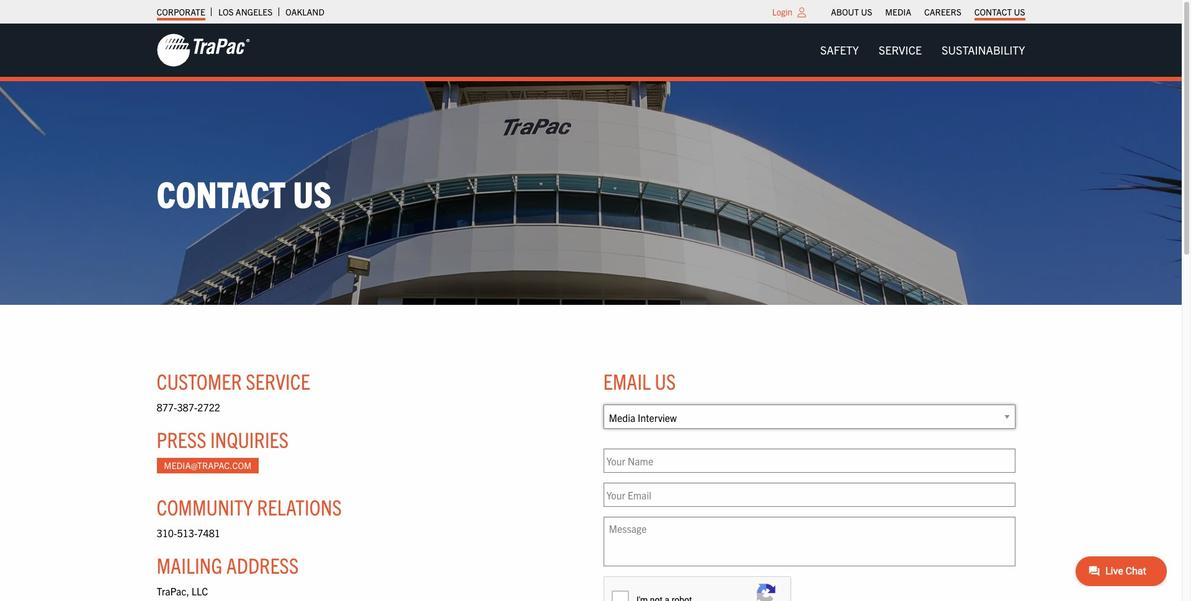 Task type: describe. For each thing, give the bounding box(es) containing it.
sustainability
[[942, 43, 1025, 57]]

menu bar containing safety
[[811, 38, 1035, 63]]

safety
[[820, 43, 859, 57]]

media@trapac.com link
[[157, 459, 259, 474]]

about
[[831, 6, 859, 17]]

los angeles
[[218, 6, 273, 17]]

los
[[218, 6, 234, 17]]

email
[[603, 368, 651, 395]]

corporate link
[[157, 3, 205, 20]]

oakland
[[286, 6, 324, 17]]

careers
[[924, 6, 962, 17]]

contact inside menu bar
[[975, 6, 1012, 17]]

387-
[[177, 402, 197, 414]]

customer service
[[157, 368, 310, 395]]

1 vertical spatial contact us
[[157, 170, 332, 216]]

Your Email text field
[[603, 484, 1015, 508]]

mailing
[[157, 552, 222, 579]]

2722
[[197, 402, 220, 414]]

careers link
[[924, 3, 962, 20]]

los angeles link
[[218, 3, 273, 20]]

llc
[[191, 586, 208, 598]]

trapac,
[[157, 586, 189, 598]]

877-387-2722
[[157, 402, 220, 414]]

sustainability link
[[932, 38, 1035, 63]]



Task type: locate. For each thing, give the bounding box(es) containing it.
menu bar up service link
[[825, 3, 1032, 20]]

angeles
[[236, 6, 273, 17]]

310-
[[157, 528, 177, 540]]

press
[[157, 426, 206, 453]]

oakland link
[[286, 3, 324, 20]]

safety link
[[811, 38, 869, 63]]

1 vertical spatial menu bar
[[811, 38, 1035, 63]]

login link
[[772, 6, 793, 17]]

1 horizontal spatial contact
[[975, 6, 1012, 17]]

contact us
[[975, 6, 1025, 17], [157, 170, 332, 216]]

contact us inside menu bar
[[975, 6, 1025, 17]]

1 horizontal spatial contact us
[[975, 6, 1025, 17]]

contact
[[975, 6, 1012, 17], [157, 170, 286, 216]]

media@trapac.com
[[164, 461, 252, 472]]

service link
[[869, 38, 932, 63]]

1 vertical spatial service
[[246, 368, 310, 395]]

press inquiries
[[157, 426, 289, 453]]

trapac, llc
[[157, 586, 208, 598]]

0 horizontal spatial contact us
[[157, 170, 332, 216]]

service
[[879, 43, 922, 57], [246, 368, 310, 395]]

light image
[[798, 7, 806, 17]]

1 vertical spatial contact
[[157, 170, 286, 216]]

corporate image
[[157, 33, 250, 68]]

menu bar containing about us
[[825, 3, 1032, 20]]

0 horizontal spatial contact
[[157, 170, 286, 216]]

menu bar down careers link
[[811, 38, 1035, 63]]

corporate
[[157, 6, 205, 17]]

contact us link
[[975, 3, 1025, 20]]

0 vertical spatial service
[[879, 43, 922, 57]]

inquiries
[[210, 426, 289, 453]]

media link
[[885, 3, 911, 20]]

310-513-7481
[[157, 528, 220, 540]]

0 vertical spatial menu bar
[[825, 3, 1032, 20]]

mailing address
[[157, 552, 299, 579]]

0 vertical spatial contact us
[[975, 6, 1025, 17]]

877-
[[157, 402, 177, 414]]

relations
[[257, 494, 342, 521]]

email us
[[603, 368, 676, 395]]

us
[[861, 6, 872, 17], [1014, 6, 1025, 17], [293, 170, 332, 216], [655, 368, 676, 395]]

7481
[[197, 528, 220, 540]]

Your Name text field
[[603, 449, 1015, 474]]

about us link
[[831, 3, 872, 20]]

login
[[772, 6, 793, 17]]

0 vertical spatial contact
[[975, 6, 1012, 17]]

community relations
[[157, 494, 342, 521]]

Message text field
[[603, 518, 1015, 567]]

about us
[[831, 6, 872, 17]]

community
[[157, 494, 253, 521]]

513-
[[177, 528, 197, 540]]

1 horizontal spatial service
[[879, 43, 922, 57]]

menu bar
[[825, 3, 1032, 20], [811, 38, 1035, 63]]

address
[[226, 552, 299, 579]]

customer
[[157, 368, 242, 395]]

media
[[885, 6, 911, 17]]

0 horizontal spatial service
[[246, 368, 310, 395]]

service inside menu bar
[[879, 43, 922, 57]]



Task type: vqa. For each thing, say whether or not it's contained in the screenshot.
the top Contact Us
yes



